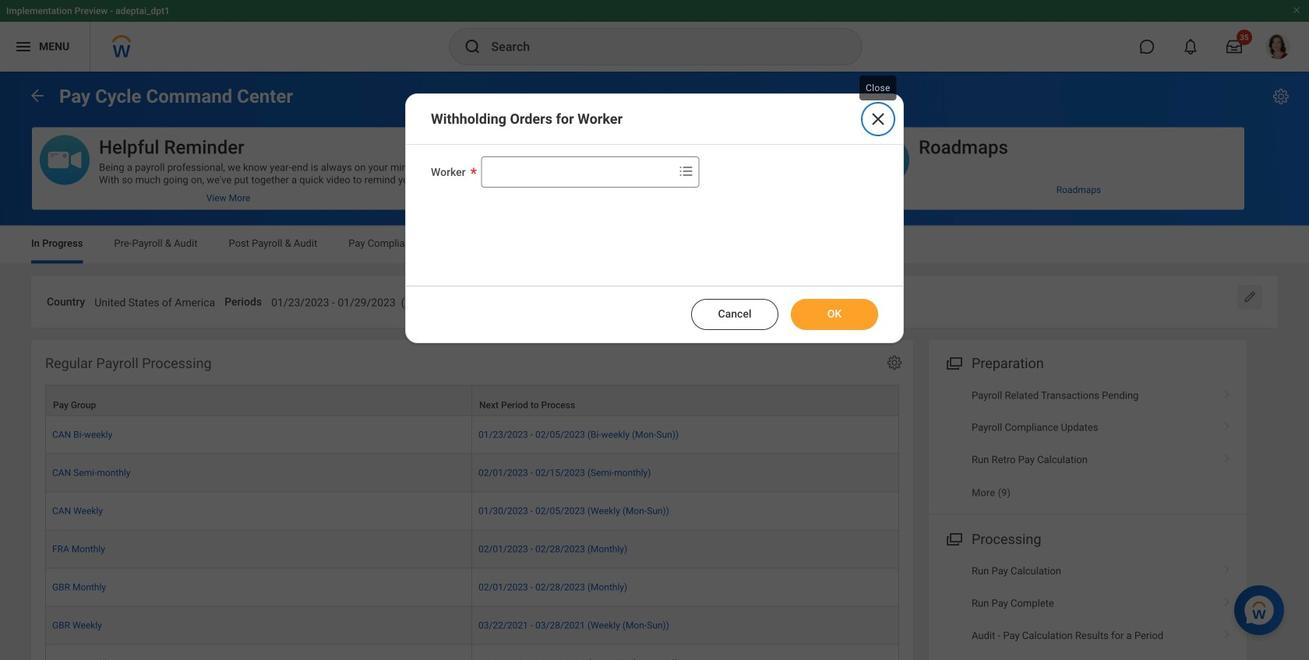Task type: describe. For each thing, give the bounding box(es) containing it.
2 row from the top
[[45, 416, 899, 455]]

profile logan mcneil element
[[1256, 30, 1300, 64]]

2 chevron right image from the top
[[1217, 560, 1238, 576]]

regular payroll processing element
[[31, 341, 913, 661]]

notifications large image
[[1183, 39, 1199, 55]]

chevron right image for list associated with menu group icon
[[1217, 417, 1238, 432]]

3 row from the top
[[45, 455, 899, 493]]

7 row from the top
[[45, 607, 899, 646]]

8 row from the top
[[45, 646, 899, 661]]

close environment banner image
[[1292, 5, 1301, 15]]

menu group image
[[943, 528, 964, 549]]

x image
[[869, 110, 888, 129]]

menu group image
[[943, 352, 964, 373]]

1 row from the top
[[45, 385, 899, 416]]

6 row from the top
[[45, 569, 899, 607]]



Task type: locate. For each thing, give the bounding box(es) containing it.
tooltip
[[856, 72, 900, 104]]

1 vertical spatial chevron right image
[[1217, 560, 1238, 576]]

configure this page image
[[1272, 87, 1291, 106]]

chevron right image for list associated with menu group image
[[1217, 593, 1238, 608]]

search image
[[463, 37, 482, 56]]

list for menu group image
[[929, 556, 1247, 661]]

0 vertical spatial chevron right image
[[1217, 384, 1238, 400]]

3 chevron right image from the top
[[1217, 593, 1238, 608]]

edit image
[[1242, 290, 1258, 305]]

prompts image
[[677, 162, 696, 181]]

0 vertical spatial chevron right image
[[1217, 417, 1238, 432]]

tab list
[[16, 226, 1294, 264]]

5 row from the top
[[45, 531, 899, 569]]

list
[[929, 380, 1247, 510], [929, 556, 1247, 661]]

chevron right image for menu group image
[[1217, 625, 1238, 640]]

Search field
[[482, 158, 674, 186]]

inbox large image
[[1227, 39, 1242, 55]]

chevron right image for menu group icon
[[1217, 449, 1238, 465]]

0 vertical spatial list
[[929, 380, 1247, 510]]

1 vertical spatial list
[[929, 556, 1247, 661]]

2 vertical spatial chevron right image
[[1217, 625, 1238, 640]]

dialog
[[405, 94, 904, 344]]

3 chevron right image from the top
[[1217, 625, 1238, 640]]

2 chevron right image from the top
[[1217, 449, 1238, 465]]

None text field
[[94, 287, 215, 314], [717, 287, 862, 314], [94, 287, 215, 314], [717, 287, 862, 314]]

4 row from the top
[[45, 493, 899, 531]]

row
[[45, 385, 899, 416], [45, 416, 899, 455], [45, 455, 899, 493], [45, 493, 899, 531], [45, 531, 899, 569], [45, 569, 899, 607], [45, 607, 899, 646], [45, 646, 899, 661]]

main content
[[0, 72, 1309, 661]]

previous page image
[[28, 86, 47, 105]]

1 chevron right image from the top
[[1217, 384, 1238, 400]]

1 vertical spatial chevron right image
[[1217, 449, 1238, 465]]

chevron right image
[[1217, 384, 1238, 400], [1217, 449, 1238, 465], [1217, 625, 1238, 640]]

2 vertical spatial chevron right image
[[1217, 593, 1238, 608]]

1 chevron right image from the top
[[1217, 417, 1238, 432]]

None text field
[[271, 287, 497, 314]]

list for menu group icon
[[929, 380, 1247, 510]]

1 list from the top
[[929, 380, 1247, 510]]

banner
[[0, 0, 1309, 72]]

chevron right image
[[1217, 417, 1238, 432], [1217, 560, 1238, 576], [1217, 593, 1238, 608]]

2 list from the top
[[929, 556, 1247, 661]]



Task type: vqa. For each thing, say whether or not it's contained in the screenshot.
second 08/01/2016
no



